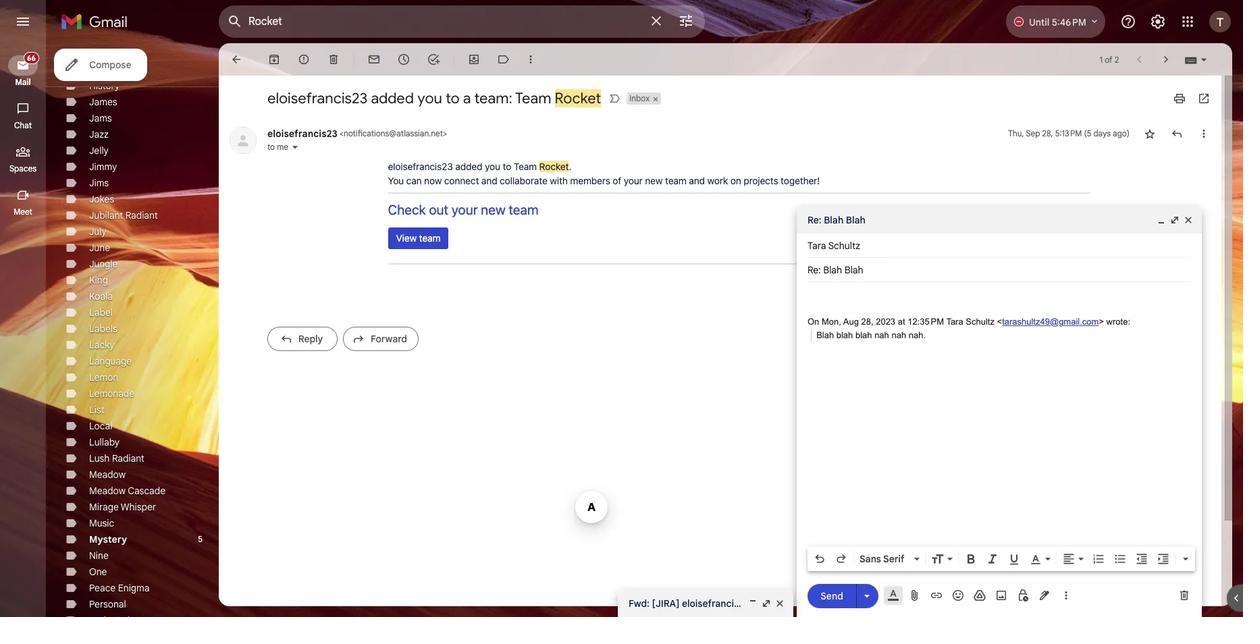Task type: locate. For each thing, give the bounding box(es) containing it.
5:13 pm
[[1056, 128, 1083, 139]]

0 horizontal spatial schultz
[[829, 240, 861, 252]]

mirage
[[89, 501, 119, 514]]

you right send
[[848, 598, 865, 610]]

added up the connect
[[456, 161, 483, 172]]

lemonade
[[89, 388, 134, 400]]

schultz right 12:35 pm
[[966, 317, 995, 327]]

0 vertical spatial new
[[645, 175, 663, 186]]

jams link
[[89, 112, 112, 124]]

16
[[825, 598, 834, 610]]

eloisefrancis23 up can
[[388, 161, 453, 172]]

together!
[[781, 175, 820, 186]]

0 vertical spatial meadow
[[89, 469, 126, 481]]

team
[[666, 175, 687, 186], [509, 202, 539, 218], [419, 232, 441, 244]]

1 horizontal spatial of
[[1106, 54, 1113, 65]]

your right members
[[624, 175, 643, 186]]

0 vertical spatial >
[[443, 128, 447, 139]]

1 horizontal spatial new
[[645, 175, 663, 186]]

insert photo image
[[995, 589, 1009, 603]]

0 horizontal spatial 28,
[[862, 317, 874, 327]]

insert emoji ‪(⌘⇧2)‬ image
[[952, 589, 966, 603]]

Message Body text field
[[808, 289, 1192, 543]]

sans serif option
[[857, 553, 912, 566]]

0 horizontal spatial added
[[371, 89, 414, 107]]

1 vertical spatial >
[[1100, 317, 1105, 327]]

0 vertical spatial <
[[340, 128, 344, 139]]

to right 16
[[837, 598, 846, 610]]

local
[[89, 420, 112, 432]]

minimize image
[[1157, 215, 1168, 226]]

check out your new team link
[[388, 202, 539, 218]]

0 horizontal spatial team
[[419, 232, 441, 244]]

lullaby
[[89, 436, 120, 449]]

you
[[388, 175, 404, 186]]

0 vertical spatial team
[[666, 175, 687, 186]]

pop out image right minimize icon
[[761, 599, 772, 609]]

eloisefrancis23 for eloisefrancis23 added you to a team: team rocket
[[268, 89, 368, 107]]

of right members
[[613, 175, 622, 186]]

1 vertical spatial radiant
[[112, 453, 144, 465]]

0 horizontal spatial your
[[452, 202, 478, 218]]

list link
[[89, 404, 105, 416]]

and right the connect
[[482, 175, 498, 186]]

1 horizontal spatial team
[[509, 202, 539, 218]]

thu,
[[1009, 128, 1025, 139]]

sans
[[860, 553, 882, 566]]

meadow for meadow cascade
[[89, 485, 126, 497]]

< inside eloisefrancis23 < notifications@atlassian.net >
[[340, 128, 344, 139]]

28, right aug
[[862, 317, 874, 327]]

0 vertical spatial pop out image
[[1170, 215, 1181, 226]]

jungle link
[[89, 258, 118, 270]]

blah right re:
[[824, 214, 844, 226]]

2 horizontal spatial team
[[666, 175, 687, 186]]

your
[[624, 175, 643, 186], [452, 202, 478, 218]]

1
[[1100, 54, 1103, 65]]

tara right 12:35 pm
[[947, 317, 964, 327]]

meadow cascade link
[[89, 485, 166, 497]]

eloisefrancis23 inside eloisefrancis23 added you to team rocket . you can now connect and collaborate with members of your new team and work on projects together!
[[388, 161, 453, 172]]

added up notifications@atlassian.net
[[371, 89, 414, 107]]

your right out
[[452, 202, 478, 218]]

lush radiant link
[[89, 453, 144, 465]]

eloisefrancis23 down report spam icon
[[268, 89, 368, 107]]

redo ‪(⌘y)‬ image
[[835, 553, 849, 566]]

me
[[277, 142, 289, 152]]

added for a
[[371, 89, 414, 107]]

1 of 2
[[1100, 54, 1120, 65]]

jokes
[[89, 193, 114, 205]]

Not starred checkbox
[[1144, 127, 1157, 141]]

radiant right jubilant
[[126, 209, 158, 222]]

1 horizontal spatial >
[[1100, 317, 1105, 327]]

0 vertical spatial 28,
[[1043, 128, 1054, 139]]

0 horizontal spatial you
[[418, 89, 442, 107]]

Subject field
[[808, 264, 1192, 277]]

1 vertical spatial you
[[485, 161, 501, 172]]

schultz inside on mon, aug 28, 2023 at 12:35 pm tara schultz < tarashultz49@gmail.com > wrote: blah blah blah nah nah nah.
[[966, 317, 995, 327]]

james
[[89, 96, 117, 108]]

radiant for lush radiant
[[112, 453, 144, 465]]

1 horizontal spatial <
[[998, 317, 1003, 327]]

added
[[371, 89, 414, 107], [456, 161, 483, 172]]

now
[[424, 175, 442, 186]]

0 vertical spatial your
[[624, 175, 643, 186]]

0 horizontal spatial <
[[340, 128, 344, 139]]

you for team
[[485, 161, 501, 172]]

spaces heading
[[0, 164, 46, 174]]

you inside eloisefrancis23 added you to team rocket . you can now connect and collaborate with members of your new team and work on projects together!
[[485, 161, 501, 172]]

pop out image
[[1170, 215, 1181, 226], [761, 599, 772, 609]]

0 horizontal spatial and
[[482, 175, 498, 186]]

5
[[198, 534, 203, 545]]

1 horizontal spatial you
[[485, 161, 501, 172]]

team down more image
[[516, 89, 552, 107]]

to up collaborate
[[503, 161, 512, 172]]

tara down re:
[[808, 240, 827, 252]]

> down eloisefrancis23 added you to a team: team rocket
[[443, 128, 447, 139]]

jelly
[[89, 145, 109, 157]]

[jira]
[[652, 598, 680, 610]]

indent more ‪(⌘])‬ image
[[1157, 553, 1171, 566]]

added inside eloisefrancis23 added you to team rocket . you can now connect and collaborate with members of your new team and work on projects together!
[[456, 161, 483, 172]]

mail heading
[[0, 77, 46, 88]]

2 and from the left
[[689, 175, 705, 186]]

1 vertical spatial tara
[[947, 317, 964, 327]]

ago)
[[1114, 128, 1130, 139]]

0 horizontal spatial >
[[443, 128, 447, 139]]

chat
[[14, 120, 32, 130]]

1 horizontal spatial added
[[456, 161, 483, 172]]

support image
[[1121, 14, 1137, 30]]

more options image
[[1063, 589, 1071, 603]]

pop out image left close image
[[1170, 215, 1181, 226]]

jims
[[89, 177, 109, 189]]

lacky
[[89, 339, 114, 351]]

new down collaborate
[[481, 202, 506, 218]]

0 horizontal spatial of
[[613, 175, 622, 186]]

can
[[407, 175, 422, 186]]

navigation
[[0, 43, 47, 618]]

1 and from the left
[[482, 175, 498, 186]]

2 vertical spatial team
[[419, 232, 441, 244]]

view
[[396, 232, 417, 244]]

1 horizontal spatial your
[[624, 175, 643, 186]]

eloisefrancis23 up the show details image
[[268, 128, 338, 140]]

jimmy
[[89, 161, 117, 173]]

2 nah from the left
[[892, 330, 907, 340]]

view team link
[[388, 228, 449, 249]]

1 vertical spatial your
[[452, 202, 478, 218]]

main menu image
[[15, 14, 31, 30]]

0 horizontal spatial pop out image
[[761, 599, 772, 609]]

and left work
[[689, 175, 705, 186]]

inbox button
[[627, 93, 651, 105]]

to left me
[[268, 142, 275, 152]]

cascade
[[128, 485, 166, 497]]

of inside eloisefrancis23 added you to team rocket . you can now connect and collaborate with members of your new team and work on projects together!
[[613, 175, 622, 186]]

rocket up with
[[540, 161, 569, 172]]

blah down mon,
[[817, 330, 835, 340]]

0 vertical spatial of
[[1106, 54, 1113, 65]]

mon,
[[822, 317, 842, 327]]

meadow down "meadow" link
[[89, 485, 126, 497]]

>
[[443, 128, 447, 139], [1100, 317, 1105, 327]]

0 vertical spatial you
[[418, 89, 442, 107]]

to inside eloisefrancis23 added you to team rocket . you can now connect and collaborate with members of your new team and work on projects together!
[[503, 161, 512, 172]]

check
[[388, 202, 426, 218]]

1 vertical spatial schultz
[[966, 317, 995, 327]]

1 vertical spatial meadow
[[89, 485, 126, 497]]

radiant for jubilant radiant
[[126, 209, 158, 222]]

> left wrote:
[[1100, 317, 1105, 327]]

1 vertical spatial pop out image
[[761, 599, 772, 609]]

team down collaborate
[[509, 202, 539, 218]]

< inside on mon, aug 28, 2023 at 12:35 pm tara schultz < tarashultz49@gmail.com > wrote: blah blah blah nah nah nah.
[[998, 317, 1003, 327]]

team:
[[475, 89, 513, 107]]

1 horizontal spatial blah
[[856, 330, 873, 340]]

tarashultz49@gmail.com
[[1003, 317, 1100, 327]]

send
[[821, 590, 844, 602]]

one link
[[89, 566, 107, 578]]

1 vertical spatial new
[[481, 202, 506, 218]]

king link
[[89, 274, 108, 286]]

language
[[89, 355, 132, 368]]

1 horizontal spatial tara
[[947, 317, 964, 327]]

numbered list ‪(⌘⇧7)‬ image
[[1093, 553, 1106, 566]]

work
[[708, 175, 728, 186]]

rocket left inbox "button"
[[555, 89, 602, 107]]

tara inside on mon, aug 28, 2023 at 12:35 pm tara schultz < tarashultz49@gmail.com > wrote: blah blah blah nah nah nah.
[[947, 317, 964, 327]]

you left a
[[418, 89, 442, 107]]

meadow down "lush"
[[89, 469, 126, 481]]

team right view
[[419, 232, 441, 244]]

of right "1"
[[1106, 54, 1113, 65]]

1 horizontal spatial nah
[[892, 330, 907, 340]]

1 horizontal spatial and
[[689, 175, 705, 186]]

0 vertical spatial tara
[[808, 240, 827, 252]]

lemonade link
[[89, 388, 134, 400]]

move to inbox image
[[468, 53, 481, 66]]

0 vertical spatial radiant
[[126, 209, 158, 222]]

thu, sep 28, 5:13 pm (5 days ago) cell
[[1009, 127, 1130, 141]]

peace enigma
[[89, 582, 150, 595]]

blah inside on mon, aug 28, 2023 at 12:35 pm tara schultz < tarashultz49@gmail.com > wrote: blah blah blah nah nah nah.
[[817, 330, 835, 340]]

view team
[[396, 232, 441, 244]]

nah down at
[[892, 330, 907, 340]]

blah
[[837, 330, 854, 340], [856, 330, 873, 340]]

28, right sep
[[1043, 128, 1054, 139]]

2 meadow from the top
[[89, 485, 126, 497]]

connect
[[445, 175, 479, 186]]

fwd: [jira] eloisefrancis23 assigned gtms-16 to you
[[629, 598, 865, 610]]

1 vertical spatial added
[[456, 161, 483, 172]]

1 vertical spatial <
[[998, 317, 1003, 327]]

1 horizontal spatial 28,
[[1043, 128, 1054, 139]]

1 horizontal spatial pop out image
[[1170, 215, 1181, 226]]

sans serif
[[860, 553, 905, 566]]

july link
[[89, 226, 107, 238]]

0 horizontal spatial blah
[[837, 330, 854, 340]]

1 meadow from the top
[[89, 469, 126, 481]]

1 horizontal spatial schultz
[[966, 317, 995, 327]]

check out your new team
[[388, 202, 539, 218]]

clear search image
[[643, 7, 670, 34]]

to me
[[268, 142, 289, 152]]

2 vertical spatial you
[[848, 598, 865, 610]]

show details image
[[291, 143, 299, 151]]

reply link
[[268, 327, 338, 351]]

1 vertical spatial of
[[613, 175, 622, 186]]

gmail image
[[61, 8, 134, 35]]

nah down 2023
[[875, 330, 890, 340]]

insert signature image
[[1039, 589, 1052, 603]]

1 vertical spatial rocket
[[540, 161, 569, 172]]

history link
[[89, 80, 120, 92]]

radiant up "meadow" link
[[112, 453, 144, 465]]

you up collaborate
[[485, 161, 501, 172]]

meadow
[[89, 469, 126, 481], [89, 485, 126, 497]]

1 vertical spatial 28,
[[862, 317, 874, 327]]

delete image
[[327, 53, 341, 66]]

select input tool image
[[1201, 54, 1209, 65]]

28, inside on mon, aug 28, 2023 at 12:35 pm tara schultz < tarashultz49@gmail.com > wrote: blah blah blah nah nah nah.
[[862, 317, 874, 327]]

new right members
[[645, 175, 663, 186]]

0 vertical spatial added
[[371, 89, 414, 107]]

insert link ‪(⌘k)‬ image
[[930, 589, 944, 603]]

0 horizontal spatial nah
[[875, 330, 890, 340]]

eloisefrancis23 for eloisefrancis23 < notifications@atlassian.net >
[[268, 128, 338, 140]]

team up collaborate
[[514, 161, 537, 172]]

re: blah blah dialog
[[797, 207, 1203, 618]]

more send options image
[[861, 590, 874, 603]]

1 vertical spatial team
[[514, 161, 537, 172]]

28, inside cell
[[1043, 128, 1054, 139]]

team left work
[[666, 175, 687, 186]]

schultz down re: blah blah
[[829, 240, 861, 252]]

0 horizontal spatial new
[[481, 202, 506, 218]]



Task type: vqa. For each thing, say whether or not it's contained in the screenshot.
Enchant
no



Task type: describe. For each thing, give the bounding box(es) containing it.
archive image
[[268, 53, 281, 66]]

team inside eloisefrancis23 added you to team rocket . you can now connect and collaborate with members of your new team and work on projects together!
[[514, 161, 537, 172]]

> inside on mon, aug 28, 2023 at 12:35 pm tara schultz < tarashultz49@gmail.com > wrote: blah blah blah nah nah nah.
[[1100, 317, 1105, 327]]

rocket inside eloisefrancis23 added you to team rocket . you can now connect and collaborate with members of your new team and work on projects together!
[[540, 161, 569, 172]]

insert files using drive image
[[974, 589, 987, 603]]

meet heading
[[0, 207, 46, 218]]

lush radiant
[[89, 453, 144, 465]]

language link
[[89, 355, 132, 368]]

lullaby link
[[89, 436, 120, 449]]

one
[[89, 566, 107, 578]]

to left a
[[446, 89, 460, 107]]

jazz link
[[89, 128, 109, 141]]

lush
[[89, 453, 110, 465]]

0 vertical spatial rocket
[[555, 89, 602, 107]]

snooze image
[[397, 53, 411, 66]]

0 vertical spatial team
[[516, 89, 552, 107]]

assigned
[[752, 598, 792, 610]]

local link
[[89, 420, 112, 432]]

eloisefrancis23 added you to team rocket . you can now connect and collaborate with members of your new team and work on projects together!
[[388, 161, 820, 186]]

jokes link
[[89, 193, 114, 205]]

send button
[[808, 584, 857, 608]]

eloisefrancis23 added you to a team: team rocket
[[268, 89, 602, 107]]

compose
[[89, 59, 131, 71]]

added for team
[[456, 161, 483, 172]]

indent less ‪(⌘[)‬ image
[[1136, 553, 1149, 566]]

0 vertical spatial schultz
[[829, 240, 861, 252]]

2 blah from the left
[[856, 330, 873, 340]]

2 horizontal spatial you
[[848, 598, 865, 610]]

eloisefrancis23 cell
[[268, 128, 447, 140]]

> inside eloisefrancis23 < notifications@atlassian.net >
[[443, 128, 447, 139]]

12:35 pm
[[908, 317, 945, 327]]

out
[[429, 202, 449, 218]]

a
[[463, 89, 471, 107]]

re:
[[808, 214, 822, 226]]

label
[[89, 307, 113, 319]]

at
[[898, 317, 906, 327]]

history
[[89, 80, 120, 92]]

blah up tara schultz
[[847, 214, 866, 226]]

nine
[[89, 550, 109, 562]]

sep
[[1027, 128, 1041, 139]]

eloisefrancis23 for eloisefrancis23 added you to team rocket . you can now connect and collaborate with members of your new team and work on projects together!
[[388, 161, 453, 172]]

notifications@atlassian.net
[[344, 128, 443, 139]]

0 horizontal spatial tara
[[808, 240, 827, 252]]

team inside eloisefrancis23 added you to team rocket . you can now connect and collaborate with members of your new team and work on projects together!
[[666, 175, 687, 186]]

jungle
[[89, 258, 118, 270]]

eloisefrancis23 right the [jira]
[[682, 598, 750, 610]]

bulleted list ‪(⌘⇧8)‬ image
[[1114, 553, 1128, 566]]

add to tasks image
[[427, 53, 441, 66]]

pop out image for eloisefrancis23
[[761, 599, 772, 609]]

koala link
[[89, 291, 113, 303]]

mystery link
[[89, 534, 127, 546]]

older image
[[1160, 53, 1174, 66]]

jams
[[89, 112, 112, 124]]

you for a
[[418, 89, 442, 107]]

inbox
[[630, 93, 650, 103]]

reply
[[298, 333, 323, 345]]

not starred image
[[1144, 127, 1157, 141]]

jimmy link
[[89, 161, 117, 173]]

on mon, aug 28, 2023 at 12:35 pm tara schultz < tarashultz49@gmail.com > wrote: blah blah blah nah nah nah.
[[808, 317, 1131, 340]]

mirage whisper link
[[89, 501, 156, 514]]

mail
[[15, 77, 31, 87]]

personal
[[89, 599, 126, 611]]

navigation containing mail
[[0, 43, 47, 618]]

1 nah from the left
[[875, 330, 890, 340]]

Search in mail text field
[[249, 15, 641, 28]]

minimize image
[[748, 599, 759, 609]]

koala
[[89, 291, 113, 303]]

gtms-
[[794, 598, 825, 610]]

forward link
[[343, 327, 419, 351]]

tarashultz49@gmail.com link
[[1003, 317, 1100, 327]]

search in mail image
[[223, 9, 247, 34]]

formatting options toolbar
[[808, 547, 1196, 572]]

back to search results image
[[230, 53, 243, 66]]

jazz
[[89, 128, 109, 141]]

66 link
[[8, 52, 39, 76]]

projects
[[744, 175, 779, 186]]

advanced search options image
[[673, 7, 700, 34]]

close image
[[775, 599, 786, 609]]

eloisefrancis23 < notifications@atlassian.net >
[[268, 128, 447, 140]]

attach files image
[[909, 589, 922, 603]]

chat heading
[[0, 120, 46, 131]]

labels image
[[497, 53, 511, 66]]

lemon link
[[89, 372, 118, 384]]

nah.
[[909, 330, 926, 340]]

jims link
[[89, 177, 109, 189]]

peace enigma link
[[89, 582, 150, 595]]

toggle confidential mode image
[[1017, 589, 1030, 603]]

new inside eloisefrancis23 added you to team rocket . you can now connect and collaborate with members of your new team and work on projects together!
[[645, 175, 663, 186]]

re: blah blah
[[808, 214, 866, 226]]

lemon
[[89, 372, 118, 384]]

members
[[571, 175, 611, 186]]

more image
[[524, 53, 538, 66]]

collaborate
[[500, 175, 548, 186]]

peace
[[89, 582, 116, 595]]

undo ‪(⌘z)‬ image
[[814, 553, 827, 566]]

jubilant
[[89, 209, 123, 222]]

thu, sep 28, 5:13 pm (5 days ago)
[[1009, 128, 1130, 139]]

aug
[[844, 317, 859, 327]]

mirage whisper
[[89, 501, 156, 514]]

your inside eloisefrancis23 added you to team rocket . you can now connect and collaborate with members of your new team and work on projects together!
[[624, 175, 643, 186]]

serif
[[884, 553, 905, 566]]

nine link
[[89, 550, 109, 562]]

labels link
[[89, 323, 117, 335]]

italic ‪(⌘i)‬ image
[[986, 553, 1000, 566]]

settings image
[[1151, 14, 1167, 30]]

lacky link
[[89, 339, 114, 351]]

66
[[27, 53, 36, 63]]

2023
[[876, 317, 896, 327]]

june
[[89, 242, 110, 254]]

Search in mail search field
[[219, 5, 705, 38]]

(5
[[1085, 128, 1092, 139]]

label link
[[89, 307, 113, 319]]

pop out image for blah
[[1170, 215, 1181, 226]]

underline ‪(⌘u)‬ image
[[1008, 553, 1022, 567]]

.
[[569, 161, 572, 172]]

1 blah from the left
[[837, 330, 854, 340]]

meadow for "meadow" link
[[89, 469, 126, 481]]

on
[[808, 317, 820, 327]]

discard draft ‪(⌘⇧d)‬ image
[[1178, 589, 1192, 603]]

music
[[89, 518, 114, 530]]

king
[[89, 274, 108, 286]]

report spam image
[[297, 53, 311, 66]]

spaces
[[9, 164, 37, 174]]

whisper
[[121, 501, 156, 514]]

compose button
[[54, 49, 148, 81]]

2
[[1115, 54, 1120, 65]]

on
[[731, 175, 742, 186]]

bold ‪(⌘b)‬ image
[[965, 553, 978, 566]]

mark as unread image
[[368, 53, 381, 66]]

1 vertical spatial team
[[509, 202, 539, 218]]

forward
[[371, 333, 407, 345]]

jubilant radiant
[[89, 209, 158, 222]]

tara schultz
[[808, 240, 861, 252]]

july
[[89, 226, 107, 238]]

close image
[[1184, 215, 1195, 226]]

more formatting options image
[[1180, 553, 1193, 566]]



